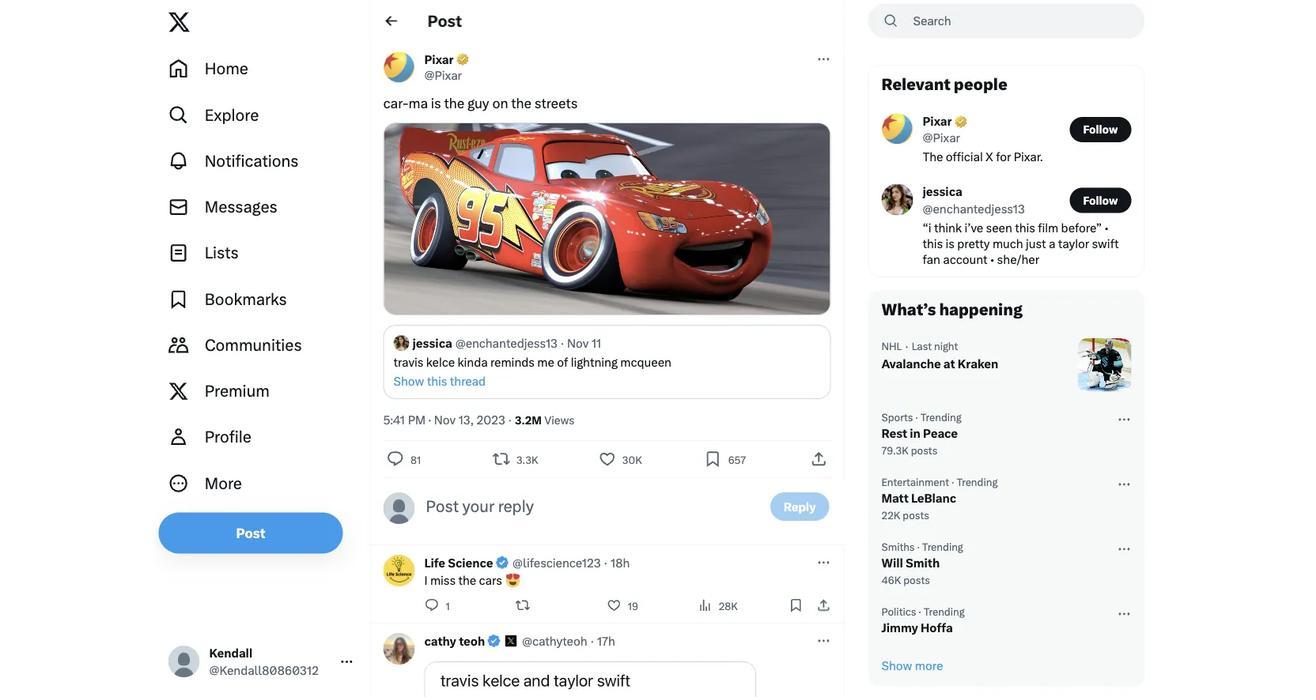 Task type: vqa. For each thing, say whether or not it's contained in the screenshot.
messages 'link'
yes



Task type: locate. For each thing, give the bounding box(es) containing it.
"i think i've seen this film before" • this is pretty much just a taylor swift fan account • she/her
[[923, 221, 1119, 267]]

reply
[[498, 497, 534, 516]]

kraken
[[958, 357, 998, 371]]

posts inside entertainment · trending matt leblanc 22k posts
[[903, 509, 929, 522]]

trending up the peace
[[920, 411, 962, 424]]

she/her
[[997, 252, 1039, 267]]

1 vertical spatial pixar link
[[923, 113, 968, 130]]

2023
[[476, 413, 505, 427]]

1 vertical spatial follow button
[[1070, 188, 1131, 213]]

0 vertical spatial @pixar
[[424, 68, 462, 82]]

0 horizontal spatial @pixar
[[424, 68, 462, 82]]

pm
[[408, 413, 426, 427]]

0 vertical spatial @pixar link
[[424, 67, 462, 83]]

0 horizontal spatial this
[[427, 374, 447, 388]]

lists link
[[159, 230, 363, 276]]

show inside travis kelce kinda reminds me of lightning mcqueen show this thread
[[393, 374, 424, 388]]

politics · trending jimmy hoffa
[[882, 606, 965, 635]]

1 horizontal spatial show
[[882, 659, 912, 673]]

bookmarks
[[205, 290, 287, 309]]

verified account image up the official
[[954, 114, 968, 129]]

this down kelce
[[427, 374, 447, 388]]

teoh
[[459, 634, 485, 649]]

people
[[954, 75, 1008, 94]]

1 horizontal spatial pixar link
[[923, 113, 968, 130]]

leblanc
[[911, 491, 956, 505]]

· inside nhl · last night avalanche at kraken
[[905, 339, 909, 354]]

verified account image
[[455, 52, 470, 67], [954, 114, 968, 129], [495, 556, 509, 571]]

0 vertical spatial posts
[[911, 445, 938, 457]]

· for smiths · trending will smith 46k posts
[[917, 541, 920, 553]]

communities link
[[159, 322, 363, 368]]

· up smith
[[917, 541, 920, 553]]

pixar link down the relevant people
[[923, 113, 968, 130]]

cathy
[[424, 634, 456, 649]]

the
[[444, 96, 464, 112], [511, 96, 531, 112], [458, 573, 476, 588]]

ma
[[409, 96, 428, 112]]

· for sports · trending rest in peace 79.3k posts
[[915, 411, 918, 424]]

relevant people section
[[869, 66, 1144, 277]]

@enchantedjess13 for jessica @enchantedjess13 · nov 11
[[455, 336, 558, 350]]

22k
[[882, 509, 900, 522]]

posts
[[911, 445, 938, 457], [903, 509, 929, 522], [903, 574, 930, 586]]

1 vertical spatial •
[[990, 252, 994, 267]]

0 horizontal spatial jessica
[[412, 336, 452, 350]]

trending inside entertainment · trending matt leblanc 22k posts
[[957, 476, 998, 488]]

0 vertical spatial this
[[1015, 221, 1035, 235]]

reply button
[[770, 493, 829, 521]]

@pixar link up ma
[[424, 67, 462, 83]]

1 horizontal spatial is
[[946, 236, 955, 251]]

2 vertical spatial this
[[427, 374, 447, 388]]

0 horizontal spatial show
[[393, 374, 424, 388]]

nov left 13,
[[434, 413, 456, 427]]

· inside entertainment · trending matt leblanc 22k posts
[[951, 476, 954, 488]]

1 horizontal spatial @pixar
[[923, 131, 960, 145]]

@pixar link for left verified account image
[[424, 67, 462, 83]]

nov for 11
[[567, 336, 589, 350]]

30k button
[[598, 441, 648, 478]]

lightning
[[571, 355, 618, 369]]

is right ma
[[431, 96, 441, 112]]

before"
[[1061, 221, 1102, 235]]

follow for the official x for pixar.
[[1083, 123, 1118, 136]]

1 horizontal spatial jessica
[[923, 185, 962, 199]]

pixar.
[[1014, 150, 1043, 164]]

car-ma is the guy on the streets
[[383, 96, 578, 112]]

0 horizontal spatial @enchantedjess13
[[455, 336, 558, 350]]

0 vertical spatial post
[[428, 11, 462, 30]]

1 vertical spatial this
[[923, 236, 943, 251]]

show more
[[882, 659, 943, 673]]

0 horizontal spatial is
[[431, 96, 441, 112]]

1 vertical spatial verified account image
[[954, 114, 968, 129]]

@kendall80860312
[[209, 664, 319, 678]]

jessica for jessica @enchantedjess13
[[923, 185, 962, 199]]

19
[[628, 600, 638, 613]]

13,
[[458, 413, 474, 427]]

is down think
[[946, 236, 955, 251]]

0 horizontal spatial pixar
[[424, 52, 454, 66]]

follow
[[1083, 123, 1118, 136], [1083, 194, 1118, 207]]

pixar inside relevant people section
[[923, 114, 952, 128]]

1 horizontal spatial @enchantedjess13
[[923, 202, 1025, 216]]

what's happening
[[882, 301, 1023, 320]]

kinda
[[458, 355, 488, 369]]

jessica inside home timeline element
[[412, 336, 452, 350]]

@pixar inside home timeline element
[[424, 68, 462, 82]]

"i
[[923, 221, 931, 235]]

pixar link for the @pixar link for verified account image inside relevant people section
[[923, 113, 968, 130]]

trending down the peace
[[957, 476, 998, 488]]

3.3k button
[[492, 441, 545, 478]]

0 vertical spatial verified account image
[[455, 52, 470, 67]]

0 vertical spatial follow button
[[1070, 117, 1131, 142]]

premium
[[205, 382, 270, 401]]

@pixar link up the
[[923, 130, 960, 146]]

smiths
[[882, 541, 915, 553]]

pixar up the
[[923, 114, 952, 128]]

i miss the cars
[[424, 573, 505, 588]]

3.3k
[[516, 454, 538, 466]]

1 vertical spatial @pixar
[[923, 131, 960, 145]]

1 vertical spatial nov
[[434, 413, 456, 427]]

posts down smith
[[903, 574, 930, 586]]

· for politics · trending jimmy hoffa
[[918, 606, 921, 618]]

· left 17h
[[591, 634, 594, 649]]

0 vertical spatial follow
[[1083, 123, 1118, 136]]

1 vertical spatial follow
[[1083, 194, 1118, 207]]

pixar up ma
[[424, 52, 454, 66]]

0 vertical spatial •
[[1105, 221, 1109, 235]]

for
[[996, 150, 1011, 164]]

pretty
[[957, 236, 990, 251]]

· right politics at the bottom
[[918, 606, 921, 618]]

81
[[411, 454, 421, 466]]

@pixar link for verified account image inside relevant people section
[[923, 130, 960, 146]]

· inside smiths · trending will smith 46k posts
[[917, 541, 920, 553]]

0 horizontal spatial @pixar link
[[424, 67, 462, 83]]

0 vertical spatial is
[[431, 96, 441, 112]]

@pixar inside relevant people section
[[923, 131, 960, 145]]

1 vertical spatial is
[[946, 236, 955, 251]]

is inside home timeline element
[[431, 96, 441, 112]]

· left "18h" link on the left bottom of the page
[[604, 556, 607, 570]]

this up just
[[1015, 221, 1035, 235]]

smith
[[906, 556, 940, 570]]

sports · trending rest in peace 79.3k posts
[[882, 411, 962, 457]]

·
[[561, 336, 564, 350], [905, 339, 909, 354], [915, 411, 918, 424], [428, 413, 431, 427], [508, 413, 512, 427], [951, 476, 954, 488], [917, 541, 920, 553], [604, 556, 607, 570], [918, 606, 921, 618], [591, 634, 594, 649]]

· inside the sports · trending rest in peace 79.3k posts
[[915, 411, 918, 424]]

0 vertical spatial pixar link
[[424, 51, 470, 67]]

account
[[943, 252, 988, 267]]

1 vertical spatial @pixar link
[[923, 130, 960, 146]]

nov left the 11
[[567, 336, 589, 350]]

0 vertical spatial pixar
[[424, 52, 454, 66]]

thread
[[450, 374, 486, 388]]

much
[[993, 236, 1023, 251]]

official
[[946, 150, 983, 164]]

1 horizontal spatial nov
[[567, 336, 589, 350]]

jessica inside jessica @enchantedjess13
[[923, 185, 962, 199]]

@enchantedjess13 down jessica link
[[923, 202, 1025, 216]]

· up in
[[915, 411, 918, 424]]

posts inside smiths · trending will smith 46k posts
[[903, 574, 930, 586]]

posts down leblanc
[[903, 509, 929, 522]]

1 horizontal spatial pixar
[[923, 114, 952, 128]]

posts down in
[[911, 445, 938, 457]]

the down life science link
[[458, 573, 476, 588]]

pixar link
[[424, 51, 470, 67], [923, 113, 968, 130]]

jessica up @enchantedjess13 link
[[923, 185, 962, 199]]

trending inside smiths · trending will smith 46k posts
[[922, 541, 963, 553]]

2 vertical spatial post
[[236, 526, 265, 541]]

the official x for pixar.
[[923, 150, 1043, 164]]

1 horizontal spatial verified account image
[[495, 556, 509, 571]]

81 replies, 3374 reposts, 30253 likes, 657 bookmarks, 3253684 views group
[[383, 440, 831, 478]]

home link
[[159, 46, 363, 92]]

@pixar up the
[[923, 131, 960, 145]]

posts for leblanc
[[903, 509, 929, 522]]

@enchantedjess13 inside home timeline element
[[455, 336, 558, 350]]

0 vertical spatial show
[[393, 374, 424, 388]]

follow button
[[1070, 117, 1131, 142], [1070, 188, 1131, 213]]

show left "more"
[[882, 659, 912, 673]]

· up of
[[561, 336, 564, 350]]

30k
[[622, 454, 642, 466]]

· up leblanc
[[951, 476, 954, 488]]

trending
[[920, 411, 962, 424], [957, 476, 998, 488], [922, 541, 963, 553], [924, 606, 965, 618]]

pixar link for left verified account image the @pixar link
[[424, 51, 470, 67]]

0 horizontal spatial pixar link
[[424, 51, 470, 67]]

your
[[462, 497, 494, 516]]

· for @lifescience123 · 18h
[[604, 556, 607, 570]]

0 horizontal spatial nov
[[434, 413, 456, 427]]

the
[[923, 150, 943, 164]]

· left last
[[905, 339, 909, 354]]

1 vertical spatial posts
[[903, 509, 929, 522]]

i've
[[964, 221, 983, 235]]

1 follow from the top
[[1083, 123, 1118, 136]]

travis kelce kinda reminds me of lightning mcqueen show this thread
[[393, 355, 671, 388]]

28k
[[719, 600, 738, 613]]

this up fan
[[923, 236, 943, 251]]

0 vertical spatial nov
[[567, 336, 589, 350]]

nhl
[[882, 340, 902, 352]]

• up the swift on the top right
[[1105, 221, 1109, 235]]

trending for matt leblanc
[[957, 476, 998, 488]]

1 follow button from the top
[[1070, 117, 1131, 142]]

1 vertical spatial @enchantedjess13
[[455, 336, 558, 350]]

nov for 13,
[[434, 413, 456, 427]]

pixar inside home timeline element
[[424, 52, 454, 66]]

2 follow from the top
[[1083, 194, 1118, 207]]

follow button for the official x for pixar.
[[1070, 117, 1131, 142]]

messages link
[[159, 184, 363, 230]]

2 follow button from the top
[[1070, 188, 1131, 213]]

trending inside the sports · trending rest in peace 79.3k posts
[[920, 411, 962, 424]]

@pixar
[[424, 68, 462, 82], [923, 131, 960, 145]]

Post text text field
[[426, 496, 761, 518]]

nhl · last night avalanche at kraken
[[882, 339, 998, 371]]

@enchantedjess13
[[923, 202, 1025, 216], [455, 336, 558, 350]]

@pixar up ma
[[424, 68, 462, 82]]

verified account image up guy
[[455, 52, 470, 67]]

@enchantedjess13 up reminds
[[455, 336, 558, 350]]

0 vertical spatial jessica
[[923, 185, 962, 199]]

show down travis
[[393, 374, 424, 388]]

trending up smith
[[922, 541, 963, 553]]

· inside politics · trending jimmy hoffa
[[918, 606, 921, 618]]

is inside "i think i've seen this film before" • this is pretty much just a taylor swift fan account • she/her
[[946, 236, 955, 251]]

17h
[[597, 634, 615, 649]]

2 horizontal spatial this
[[1015, 221, 1035, 235]]

lists
[[205, 244, 239, 263]]

trending for will smith
[[922, 541, 963, 553]]

verified account image up the cars
[[495, 556, 509, 571]]

post your reply
[[426, 497, 534, 516]]

pixar link up ma
[[424, 51, 470, 67]]

trending up "hoffa" at the bottom right of the page
[[924, 606, 965, 618]]

1 horizontal spatial @pixar link
[[923, 130, 960, 146]]

0 vertical spatial @enchantedjess13
[[923, 202, 1025, 216]]

1 vertical spatial jessica
[[412, 336, 452, 350]]

5:41
[[383, 413, 405, 427]]

jessica up kelce
[[412, 336, 452, 350]]

@enchantedjess13 inside relevant people section
[[923, 202, 1025, 216]]

• down much
[[990, 252, 994, 267]]

2 vertical spatial posts
[[903, 574, 930, 586]]

streets
[[535, 96, 578, 112]]

will
[[882, 556, 903, 570]]

1 vertical spatial pixar
[[923, 114, 952, 128]]

2 horizontal spatial verified account image
[[954, 114, 968, 129]]

•
[[1105, 221, 1109, 235], [990, 252, 994, 267]]

2 vertical spatial verified account image
[[495, 556, 509, 571]]



Task type: describe. For each thing, give the bounding box(es) containing it.
😍 image
[[506, 574, 520, 588]]

science
[[448, 556, 493, 570]]

79.3k
[[882, 445, 909, 457]]

matt
[[882, 491, 909, 505]]

messages
[[205, 198, 277, 217]]

communities
[[205, 336, 302, 355]]

1 horizontal spatial •
[[1105, 221, 1109, 235]]

trending for rest in peace
[[920, 411, 962, 424]]

0 horizontal spatial •
[[990, 252, 994, 267]]

verified account image
[[487, 634, 501, 649]]

cars
[[479, 573, 502, 588]]

@pixar for left verified account image
[[424, 68, 462, 82]]

seen
[[986, 221, 1012, 235]]

@lifescience123
[[513, 556, 601, 570]]

guy
[[467, 96, 489, 112]]

jessica for jessica @enchantedjess13 · nov 11
[[412, 336, 452, 350]]

1 horizontal spatial this
[[923, 236, 943, 251]]

Search query text field
[[904, 4, 1144, 38]]

home timeline element
[[371, 0, 844, 698]]

jessica link
[[923, 184, 1025, 201]]

profile link
[[159, 414, 363, 461]]

46k
[[882, 574, 901, 586]]

more button
[[159, 461, 363, 507]]

rest
[[882, 426, 907, 441]]

3.2m
[[515, 413, 542, 427]]

just
[[1026, 236, 1046, 251]]

relevant people
[[882, 75, 1008, 94]]

think
[[934, 221, 962, 235]]

0 horizontal spatial verified account image
[[455, 52, 470, 67]]

entertainment
[[882, 476, 949, 488]]

film
[[1038, 221, 1058, 235]]

verified account image inside relevant people section
[[954, 114, 968, 129]]

reply
[[784, 500, 816, 514]]

show more link
[[869, 645, 1144, 687]]

politics
[[882, 606, 916, 618]]

profile
[[205, 428, 251, 447]]

taylor
[[1058, 236, 1089, 251]]

Search search field
[[868, 4, 1145, 38]]

1 vertical spatial show
[[882, 659, 912, 673]]

jessica @enchantedjess13
[[923, 185, 1025, 216]]

· for entertainment · trending matt leblanc 22k posts
[[951, 476, 954, 488]]

@cathyteoh
[[522, 634, 587, 649]]

17h link
[[597, 634, 615, 649]]

avalanche
[[882, 357, 941, 371]]

at
[[944, 357, 955, 371]]

28k link
[[698, 598, 744, 614]]

follow button for "i think i've seen this film before" • this is pretty much just a taylor swift fan account • she/her
[[1070, 188, 1131, 213]]

sports
[[882, 411, 913, 424]]

travis
[[393, 355, 423, 369]]

hoffa
[[921, 621, 953, 635]]

a
[[1049, 236, 1055, 251]]

car-
[[383, 96, 409, 112]]

· for @cathyteoh · 17h
[[591, 634, 594, 649]]

swift
[[1092, 236, 1119, 251]]

· for nhl · last night avalanche at kraken
[[905, 339, 909, 354]]

explore link
[[159, 92, 363, 138]]

smiths · trending will smith 46k posts
[[882, 541, 963, 586]]

1
[[446, 600, 450, 613]]

the left guy
[[444, 96, 464, 112]]

reminds
[[490, 355, 535, 369]]

more
[[205, 474, 242, 493]]

life
[[424, 556, 445, 570]]

1 button
[[424, 598, 456, 614]]

1 reply, 19 likes, 28397 views group
[[424, 598, 831, 614]]

@enchantedjess13 for jessica @enchantedjess13
[[923, 202, 1025, 216]]

entertainment · trending matt leblanc 22k posts
[[882, 476, 998, 522]]

me
[[537, 355, 554, 369]]

i
[[424, 573, 428, 588]]

explore
[[205, 105, 259, 124]]

primary navigation
[[159, 46, 363, 507]]

cathy teoh link
[[424, 634, 519, 649]]

5:41 pm · nov 13, 2023 · 3.2m views
[[383, 413, 575, 427]]

life science
[[424, 556, 493, 570]]

cathy teoh
[[424, 634, 485, 649]]

5:41 pm · nov 13, 2023 link
[[383, 412, 505, 428]]

kelce
[[426, 355, 455, 369]]

pixar for the pixar link associated with left verified account image the @pixar link
[[424, 52, 454, 66]]

posts for smith
[[903, 574, 930, 586]]

post link
[[159, 513, 343, 554]]

1 vertical spatial post
[[426, 497, 459, 516]]

@pixar for verified account image inside relevant people section
[[923, 131, 960, 145]]

fan
[[923, 252, 940, 267]]

· left 3.2m
[[508, 413, 512, 427]]

relevant
[[882, 75, 950, 94]]

follow for "i think i've seen this film before" • this is pretty much just a taylor swift fan account • she/her
[[1083, 194, 1118, 207]]

posts inside the sports · trending rest in peace 79.3k posts
[[911, 445, 938, 457]]

more
[[915, 659, 943, 673]]

pixar for the pixar link corresponding to the @pixar link for verified account image inside relevant people section
[[923, 114, 952, 128]]

@cathyteoh link
[[522, 634, 587, 649]]

kendall
[[209, 647, 252, 661]]

this inside travis kelce kinda reminds me of lightning mcqueen show this thread
[[427, 374, 447, 388]]

in
[[910, 426, 921, 441]]

views
[[544, 413, 575, 427]]

11
[[591, 336, 602, 350]]

miss
[[430, 573, 456, 588]]

premium link
[[159, 368, 363, 414]]

last
[[912, 340, 932, 352]]

verified account image inside life science link
[[495, 556, 509, 571]]

@lifescience123 · 18h
[[513, 556, 630, 570]]

life science link
[[424, 555, 509, 571]]

jimmy
[[882, 621, 918, 635]]

@enchantedjess13 link
[[923, 201, 1025, 217]]

of
[[557, 355, 568, 369]]

trending inside politics · trending jimmy hoffa
[[924, 606, 965, 618]]

the right on
[[511, 96, 531, 112]]

notifications link
[[159, 138, 363, 184]]

what's
[[882, 301, 936, 320]]

· right pm
[[428, 413, 431, 427]]

jessica @enchantedjess13 · nov 11
[[412, 336, 602, 350]]

mcqueen
[[620, 355, 671, 369]]



